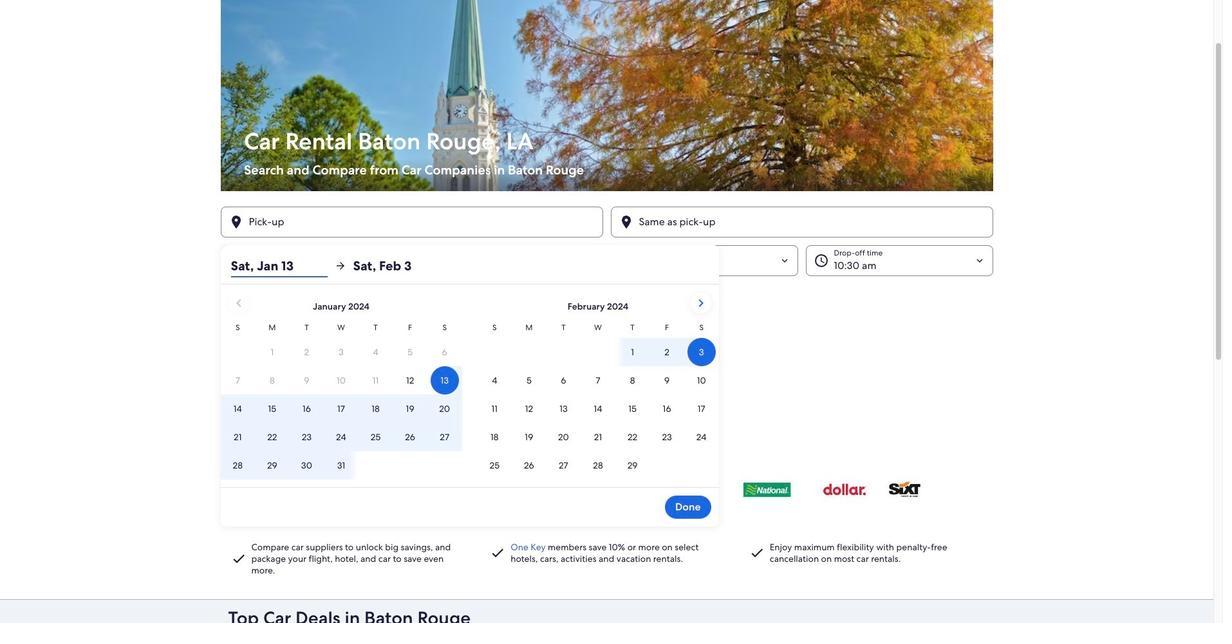Task type: describe. For each thing, give the bounding box(es) containing it.
breadcrumbs region
[[0, 0, 1214, 600]]

next month image
[[693, 296, 709, 311]]



Task type: locate. For each thing, give the bounding box(es) containing it.
previous month image
[[231, 296, 246, 311]]

car suppliers logo image
[[228, 466, 986, 513]]



Task type: vqa. For each thing, say whether or not it's contained in the screenshot.
ONE KEY BLUE TIER "image"
no



